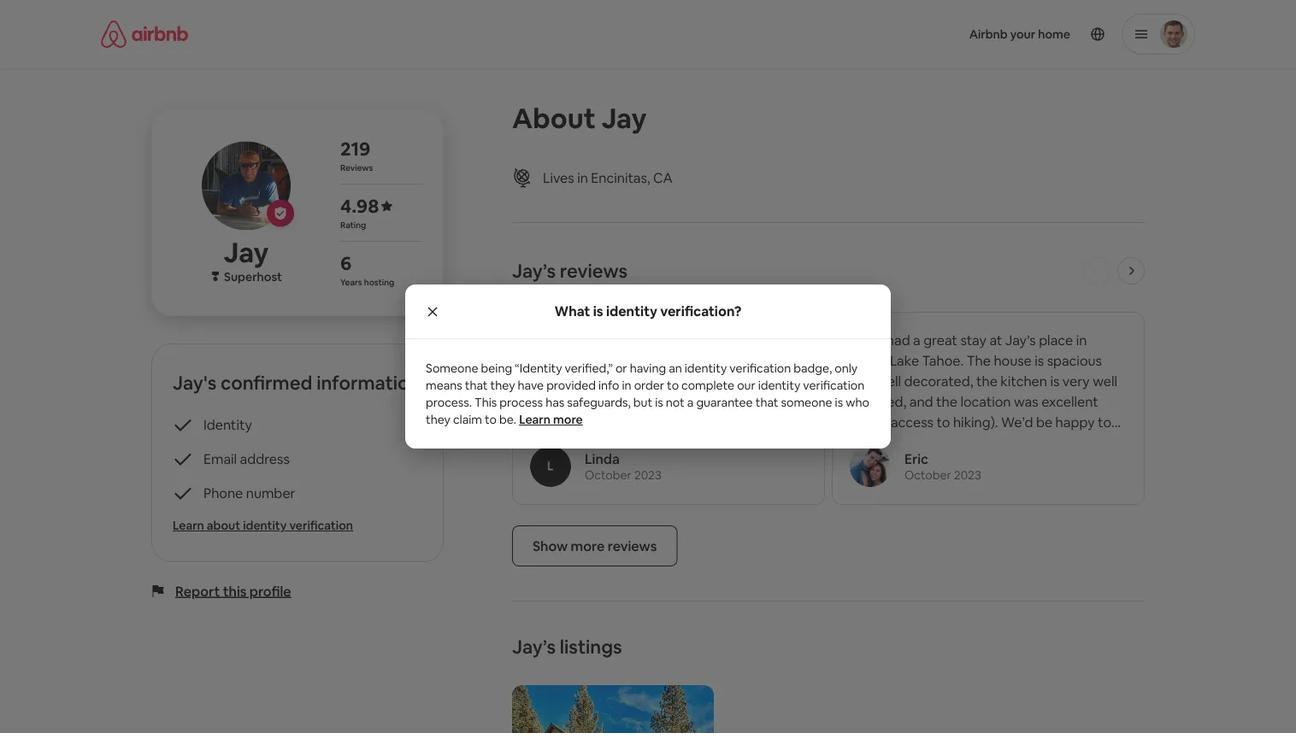 Task type: vqa. For each thing, say whether or not it's contained in the screenshot.
OUR
yes



Task type: describe. For each thing, give the bounding box(es) containing it.
an
[[669, 361, 682, 376]]

is left who
[[835, 395, 843, 411]]

or
[[616, 361, 627, 376]]

verification inside button
[[289, 518, 353, 534]]

october for linda
[[585, 468, 632, 483]]

only
[[835, 361, 858, 376]]

badge,
[[794, 361, 832, 376]]

2 horizontal spatial verification
[[803, 378, 865, 393]]

was inside "…beautiful place and everything we needed was available. experienced host.…
[[582, 352, 606, 369]]

tahoe.
[[922, 352, 964, 369]]

2023 for eric
[[954, 468, 982, 483]]

reviews
[[340, 162, 373, 173]]

report this profile
[[175, 583, 291, 600]]

is up kitchen
[[1035, 352, 1044, 369]]

what
[[555, 303, 590, 320]]

happy
[[1056, 413, 1095, 431]]

a inside "…we had a great stay at jay's place in south lake tahoe. the house is spacious and well decorated, the kitchen is very well supplied, and the location was excellent (great access to hiking). we'd be happy to stay here again.…
[[913, 331, 921, 349]]

this
[[475, 395, 497, 411]]

safeguards,
[[567, 395, 631, 411]]

lake
[[890, 352, 919, 369]]

6
[[340, 251, 352, 275]]

verified host image
[[274, 207, 287, 220]]

listings
[[560, 635, 622, 659]]

"…beautiful
[[530, 331, 600, 349]]

access
[[891, 413, 934, 431]]

learn about identity verification button
[[173, 517, 422, 535]]

available.
[[609, 352, 667, 369]]

about
[[207, 518, 241, 534]]

this
[[223, 583, 247, 600]]

confirmed
[[221, 371, 313, 395]]

identity up "…beautiful place and everything we needed was available. experienced host.…
[[606, 303, 658, 320]]

what is identity verification? dialog
[[405, 285, 891, 449]]

experienced
[[670, 352, 749, 369]]

having
[[630, 361, 666, 376]]

reviews inside show more reviews button
[[608, 538, 657, 555]]

to up "again.…"
[[937, 413, 951, 431]]

here
[[879, 434, 908, 452]]

phone number
[[204, 484, 296, 502]]

jay's reviews
[[512, 259, 628, 283]]

we'd
[[1001, 413, 1033, 431]]

the
[[967, 352, 991, 369]]

verified,"
[[565, 361, 613, 376]]

in inside "…we had a great stay at jay's place in south lake tahoe. the house is spacious and well decorated, the kitchen is very well supplied, and the location was excellent (great access to hiking). we'd be happy to stay here again.…
[[1076, 331, 1087, 349]]

decorated,
[[904, 372, 974, 390]]

profile
[[250, 583, 291, 600]]

be
[[1036, 413, 1053, 431]]

learn for learn about identity verification
[[173, 518, 204, 534]]

lives
[[543, 169, 574, 186]]

complete
[[682, 378, 735, 393]]

in inside 'someone being "identity verified," or having an identity verification badge, only means that they have provided info in order to complete our identity verification process. this process has safeguards, but is not a guarantee that someone is who they claim to be.'
[[622, 378, 632, 393]]

being
[[481, 361, 512, 376]]

jay's for jay's reviews
[[512, 259, 556, 283]]

what is identity verification?
[[555, 303, 742, 320]]

0 vertical spatial jay
[[602, 100, 647, 136]]

1 vertical spatial the
[[936, 393, 958, 411]]

more for learn
[[553, 412, 583, 428]]

have
[[518, 378, 544, 393]]

1 vertical spatial jay
[[224, 235, 269, 271]]

report this profile button
[[175, 583, 291, 600]]

excellent
[[1042, 393, 1099, 411]]

219
[[340, 136, 371, 161]]

everything
[[667, 331, 735, 349]]

was inside "…we had a great stay at jay's place in south lake tahoe. the house is spacious and well decorated, the kitchen is very well supplied, and the location was excellent (great access to hiking). we'd be happy to stay here again.…
[[1014, 393, 1039, 411]]

place inside "…we had a great stay at jay's place in south lake tahoe. the house is spacious and well decorated, the kitchen is very well supplied, and the location was excellent (great access to hiking). we'd be happy to stay here again.…
[[1039, 331, 1073, 349]]

learn more link
[[519, 412, 583, 428]]

october for eric
[[905, 468, 952, 483]]

location
[[961, 393, 1011, 411]]

identity
[[204, 416, 252, 434]]

1 horizontal spatial the
[[977, 372, 998, 390]]

a inside 'someone being "identity verified," or having an identity verification badge, only means that they have provided info in order to complete our identity verification process. this process has safeguards, but is not a guarantee that someone is who they claim to be.'
[[687, 395, 694, 411]]

house
[[994, 352, 1032, 369]]

hiking).
[[954, 413, 999, 431]]

superhost
[[224, 269, 282, 284]]

identity down "host.…"
[[758, 378, 801, 393]]

email address
[[204, 450, 290, 468]]

again.…
[[911, 434, 957, 452]]

rating
[[340, 219, 366, 230]]

means
[[426, 378, 462, 393]]

about jay
[[512, 100, 647, 136]]

we
[[738, 331, 756, 349]]

host.…
[[752, 352, 792, 369]]



Task type: locate. For each thing, give the bounding box(es) containing it.
supplied,
[[850, 393, 907, 411]]

is left very
[[1051, 372, 1060, 390]]

is left 'not'
[[655, 395, 663, 411]]

linda user profile image
[[530, 446, 571, 487], [530, 446, 571, 487]]

october up show more reviews
[[585, 468, 632, 483]]

1 vertical spatial and
[[850, 372, 874, 390]]

0 vertical spatial reviews
[[560, 259, 628, 283]]

0 horizontal spatial and
[[640, 331, 664, 349]]

identity inside learn about identity verification button
[[243, 518, 287, 534]]

stay down (great
[[850, 434, 876, 452]]

1 horizontal spatial learn
[[519, 412, 551, 428]]

0 horizontal spatial stay
[[850, 434, 876, 452]]

place up spacious
[[1039, 331, 1073, 349]]

claim
[[453, 412, 482, 428]]

is right what
[[593, 303, 603, 320]]

verification down only
[[803, 378, 865, 393]]

jay's up what
[[512, 259, 556, 283]]

very
[[1063, 372, 1090, 390]]

a right "had"
[[913, 331, 921, 349]]

stay
[[961, 331, 987, 349], [850, 434, 876, 452]]

1 vertical spatial more
[[571, 538, 605, 555]]

0 horizontal spatial 2023
[[634, 468, 662, 483]]

guarantee
[[697, 395, 753, 411]]

0 horizontal spatial well
[[877, 372, 901, 390]]

in
[[577, 169, 588, 186], [1076, 331, 1087, 349], [622, 378, 632, 393]]

1 horizontal spatial 2023
[[954, 468, 982, 483]]

in right info
[[622, 378, 632, 393]]

1 horizontal spatial place
[[1039, 331, 1073, 349]]

lives in encinitas, ca
[[543, 169, 673, 186]]

has
[[546, 395, 565, 411]]

be.
[[499, 412, 517, 428]]

0 vertical spatial that
[[465, 378, 488, 393]]

1 horizontal spatial october
[[905, 468, 952, 483]]

6 years hosting
[[340, 251, 395, 288]]

that down the our
[[756, 395, 779, 411]]

years
[[340, 277, 362, 288]]

info
[[599, 378, 620, 393]]

and down south
[[850, 372, 874, 390]]

1 vertical spatial stay
[[850, 434, 876, 452]]

0 horizontal spatial the
[[936, 393, 958, 411]]

0 horizontal spatial jay
[[224, 235, 269, 271]]

"…beautiful place and everything we needed was available. experienced host.…
[[530, 331, 792, 369]]

0 vertical spatial in
[[577, 169, 588, 186]]

2 vertical spatial and
[[910, 393, 934, 411]]

kitchen
[[1001, 372, 1048, 390]]

0 vertical spatial they
[[491, 378, 515, 393]]

1 place from the left
[[603, 331, 637, 349]]

and up access
[[910, 393, 934, 411]]

2023 down "again.…"
[[954, 468, 982, 483]]

more right show
[[571, 538, 605, 555]]

to right happy
[[1098, 413, 1112, 431]]

not
[[666, 395, 685, 411]]

1 vertical spatial that
[[756, 395, 779, 411]]

2 vertical spatial jay's
[[512, 635, 556, 659]]

1 2023 from the left
[[634, 468, 662, 483]]

at
[[990, 331, 1003, 349]]

to up 'not'
[[667, 378, 679, 393]]

1 vertical spatial they
[[426, 412, 451, 428]]

1 horizontal spatial they
[[491, 378, 515, 393]]

1 well from the left
[[877, 372, 901, 390]]

1 horizontal spatial in
[[622, 378, 632, 393]]

0 vertical spatial verification
[[730, 361, 791, 376]]

0 vertical spatial a
[[913, 331, 921, 349]]

was left 'or' at the left
[[582, 352, 606, 369]]

verification up the our
[[730, 361, 791, 376]]

"…we had a great stay at jay's place in south lake tahoe. the house is spacious and well decorated, the kitchen is very well supplied, and the location was excellent (great access to hiking). we'd be happy to stay here again.…
[[850, 331, 1118, 452]]

2023 inside eric october 2023
[[954, 468, 982, 483]]

0 vertical spatial more
[[553, 412, 583, 428]]

0 horizontal spatial verification
[[289, 518, 353, 534]]

1 vertical spatial verification
[[803, 378, 865, 393]]

0 horizontal spatial that
[[465, 378, 488, 393]]

jay's for jay's listings
[[512, 635, 556, 659]]

1 horizontal spatial well
[[1093, 372, 1118, 390]]

someone
[[781, 395, 833, 411]]

and inside "…beautiful place and everything we needed was available. experienced host.…
[[640, 331, 664, 349]]

october inside eric october 2023
[[905, 468, 952, 483]]

profile element
[[669, 0, 1196, 68]]

jay's
[[173, 371, 217, 395]]

jay's up house
[[1006, 331, 1036, 349]]

address
[[240, 450, 290, 468]]

1 horizontal spatial a
[[913, 331, 921, 349]]

0 horizontal spatial learn
[[173, 518, 204, 534]]

was
[[582, 352, 606, 369], [1014, 393, 1039, 411]]

learn more
[[519, 412, 583, 428]]

1 vertical spatial learn
[[173, 518, 204, 534]]

2 2023 from the left
[[954, 468, 982, 483]]

1 october from the left
[[585, 468, 632, 483]]

in up spacious
[[1076, 331, 1087, 349]]

identity
[[606, 303, 658, 320], [685, 361, 727, 376], [758, 378, 801, 393], [243, 518, 287, 534]]

learn for learn more
[[519, 412, 551, 428]]

information
[[317, 371, 420, 395]]

jay's listings
[[512, 635, 622, 659]]

well right very
[[1093, 372, 1118, 390]]

was down kitchen
[[1014, 393, 1039, 411]]

219 reviews
[[340, 136, 373, 173]]

(great
[[850, 413, 888, 431]]

0 vertical spatial stay
[[961, 331, 987, 349]]

verification?
[[660, 303, 742, 320]]

2 october from the left
[[905, 468, 952, 483]]

learn down 'process'
[[519, 412, 551, 428]]

that up the this
[[465, 378, 488, 393]]

2023
[[634, 468, 662, 483], [954, 468, 982, 483]]

they down process.
[[426, 412, 451, 428]]

well up supplied,
[[877, 372, 901, 390]]

linda
[[585, 450, 620, 468]]

our
[[737, 378, 756, 393]]

jay
[[602, 100, 647, 136], [224, 235, 269, 271]]

1 horizontal spatial stay
[[961, 331, 987, 349]]

jay's left 'listings'
[[512, 635, 556, 659]]

identity down number
[[243, 518, 287, 534]]

hosting
[[364, 277, 395, 288]]

october inside the linda october 2023
[[585, 468, 632, 483]]

october down "again.…"
[[905, 468, 952, 483]]

number
[[246, 484, 296, 502]]

jay user profile image
[[202, 142, 291, 231], [202, 142, 291, 231]]

1 horizontal spatial and
[[850, 372, 874, 390]]

2023 right linda
[[634, 468, 662, 483]]

0 horizontal spatial they
[[426, 412, 451, 428]]

eric
[[905, 450, 929, 468]]

2 place from the left
[[1039, 331, 1073, 349]]

the down decorated,
[[936, 393, 958, 411]]

0 vertical spatial jay's
[[512, 259, 556, 283]]

report
[[175, 583, 220, 600]]

0 vertical spatial and
[[640, 331, 664, 349]]

jay's inside "…we had a great stay at jay's place in south lake tahoe. the house is spacious and well decorated, the kitchen is very well supplied, and the location was excellent (great access to hiking). we'd be happy to stay here again.…
[[1006, 331, 1036, 349]]

0 horizontal spatial was
[[582, 352, 606, 369]]

about
[[512, 100, 596, 136]]

learn left 'about'
[[173, 518, 204, 534]]

identity up complete
[[685, 361, 727, 376]]

to
[[667, 378, 679, 393], [485, 412, 497, 428], [937, 413, 951, 431], [1098, 413, 1112, 431]]

show more reviews button
[[512, 526, 678, 567]]

1 vertical spatial a
[[687, 395, 694, 411]]

1 vertical spatial jay's
[[1006, 331, 1036, 349]]

needed
[[530, 352, 579, 369]]

4.98
[[340, 194, 379, 218]]

spacious
[[1047, 352, 1102, 369]]

1 vertical spatial was
[[1014, 393, 1039, 411]]

"identity
[[515, 361, 562, 376]]

0 horizontal spatial place
[[603, 331, 637, 349]]

more inside button
[[571, 538, 605, 555]]

encinitas, ca
[[591, 169, 673, 186]]

south
[[850, 352, 887, 369]]

a right 'not'
[[687, 395, 694, 411]]

eric user profile image
[[850, 446, 891, 487], [850, 446, 891, 487]]

had
[[887, 331, 910, 349]]

show more reviews
[[533, 538, 657, 555]]

1 vertical spatial reviews
[[608, 538, 657, 555]]

place up available.
[[603, 331, 637, 349]]

someone
[[426, 361, 478, 376]]

linda october 2023
[[585, 450, 662, 483]]

they down being
[[491, 378, 515, 393]]

2023 inside the linda october 2023
[[634, 468, 662, 483]]

1 vertical spatial in
[[1076, 331, 1087, 349]]

2 horizontal spatial and
[[910, 393, 934, 411]]

2 vertical spatial in
[[622, 378, 632, 393]]

2023 for linda
[[634, 468, 662, 483]]

provided
[[547, 378, 596, 393]]

0 horizontal spatial in
[[577, 169, 588, 186]]

october
[[585, 468, 632, 483], [905, 468, 952, 483]]

stay up the
[[961, 331, 987, 349]]

more inside what is identity verification? dialog
[[553, 412, 583, 428]]

reviews up what
[[560, 259, 628, 283]]

who
[[846, 395, 870, 411]]

the up location
[[977, 372, 998, 390]]

1 horizontal spatial verification
[[730, 361, 791, 376]]

place
[[603, 331, 637, 349], [1039, 331, 1073, 349]]

learn inside what is identity verification? dialog
[[519, 412, 551, 428]]

1 horizontal spatial that
[[756, 395, 779, 411]]

more down has
[[553, 412, 583, 428]]

show
[[533, 538, 568, 555]]

verification down number
[[289, 518, 353, 534]]

learn inside learn about identity verification button
[[173, 518, 204, 534]]

that
[[465, 378, 488, 393], [756, 395, 779, 411]]

"…we
[[850, 331, 884, 349]]

0 vertical spatial learn
[[519, 412, 551, 428]]

and
[[640, 331, 664, 349], [850, 372, 874, 390], [910, 393, 934, 411]]

they
[[491, 378, 515, 393], [426, 412, 451, 428]]

0 horizontal spatial october
[[585, 468, 632, 483]]

phone
[[204, 484, 243, 502]]

jay's confirmed information
[[173, 371, 420, 395]]

learn
[[519, 412, 551, 428], [173, 518, 204, 534]]

someone being "identity verified," or having an identity verification badge, only means that they have provided info in order to complete our identity verification process. this process has safeguards, but is not a guarantee that someone is who they claim to be.
[[426, 361, 870, 428]]

eric october 2023
[[905, 450, 982, 483]]

the
[[977, 372, 998, 390], [936, 393, 958, 411]]

order
[[634, 378, 664, 393]]

and up available.
[[640, 331, 664, 349]]

place inside "…beautiful place and everything we needed was available. experienced host.…
[[603, 331, 637, 349]]

1 horizontal spatial was
[[1014, 393, 1039, 411]]

0 horizontal spatial a
[[687, 395, 694, 411]]

more
[[553, 412, 583, 428], [571, 538, 605, 555]]

0 vertical spatial was
[[582, 352, 606, 369]]

learn about identity verification
[[173, 518, 353, 534]]

2 well from the left
[[1093, 372, 1118, 390]]

in right lives
[[577, 169, 588, 186]]

2 horizontal spatial in
[[1076, 331, 1087, 349]]

to left be.
[[485, 412, 497, 428]]

but
[[634, 395, 653, 411]]

1 horizontal spatial jay
[[602, 100, 647, 136]]

more for show
[[571, 538, 605, 555]]

great
[[924, 331, 958, 349]]

reviews down the linda october 2023 at the bottom of page
[[608, 538, 657, 555]]

0 vertical spatial the
[[977, 372, 998, 390]]

process.
[[426, 395, 472, 411]]

2 vertical spatial verification
[[289, 518, 353, 534]]



